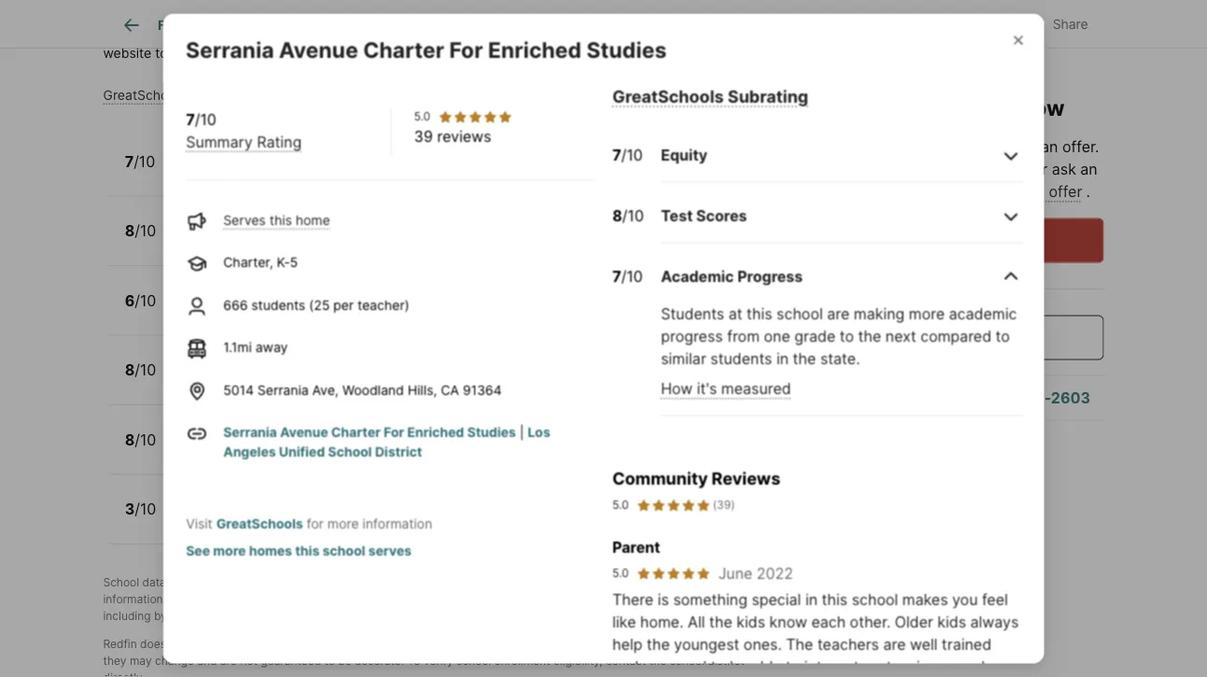Task type: vqa. For each thing, say whether or not it's contained in the screenshot.


Task type: locate. For each thing, give the bounding box(es) containing it.
in down the one
[[776, 349, 789, 368]]

a down all
[[684, 638, 690, 651]]

0 horizontal spatial information
[[103, 593, 163, 606]]

recommends
[[494, 576, 563, 589]]

renters
[[628, 576, 666, 589]]

this
[[315, 45, 337, 61], [313, 164, 335, 180], [269, 212, 292, 227], [305, 304, 328, 319], [747, 305, 772, 323], [320, 443, 342, 459], [295, 543, 319, 559], [822, 590, 848, 608], [307, 638, 327, 651]]

school inside please check the school district website to see all schools serving this home.
[[651, 25, 691, 41]]

1 vertical spatial home.
[[640, 612, 684, 631]]

2 vertical spatial woodland
[[342, 382, 404, 397]]

woodland up website
[[103, 25, 168, 41]]

1 horizontal spatial is
[[326, 25, 337, 41]]

/10 down greatschools summary rating
[[194, 110, 216, 128]]

district inside 'guaranteed to be accurate. to verify school enrollment eligibility, contact the school district directly.'
[[708, 654, 745, 668]]

help
[[612, 635, 642, 653]]

this inside woodland hills charter academy public, 6-8 • serves this home • 0.7mi
[[305, 304, 328, 319]]

how it's measured
[[661, 379, 791, 397]]

may inside this home may not be allowing tours right now
[[927, 67, 971, 93]]

0.7mi
[[381, 304, 414, 319]]

this down woodland hills's enrollment policy is not based solely on geography.
[[315, 45, 337, 61]]

does
[[140, 638, 166, 651]]

avenue inside serrania avenue charter for enriched studies charter, k-5 • serves this home • 1.1mi
[[242, 144, 297, 162]]

1 horizontal spatial home.
[[640, 612, 684, 631]]

0 vertical spatial avenue
[[279, 36, 358, 62]]

2 vertical spatial school
[[396, 638, 432, 651]]

agent
[[812, 183, 853, 201]]

5.0 for 39 reviews
[[414, 109, 430, 123]]

public, inside lake balboa college preparatory magnet k-12 public, k-12 • choice school • 5.7mi
[[177, 373, 218, 389]]

9- inside taft charter high charter, 9-12 • serves this home • 1.6mi
[[231, 443, 245, 459]]

school for school service boundaries are intended to be used as a reference only; they may change and are not
[[396, 638, 432, 651]]

teacher)
[[357, 297, 409, 312]]

for right the solely
[[449, 36, 483, 62]]

2603
[[1052, 389, 1091, 407]]

public, inside woodland hills charter academy public, 6-8 • serves this home • 0.7mi
[[177, 304, 218, 319]]

12 up charter, k-5
[[236, 234, 250, 250]]

0 vertical spatial choice
[[265, 234, 308, 250]]

service
[[435, 638, 474, 651]]

anyway inside "button"
[[979, 231, 1035, 249]]

666
[[223, 297, 247, 312]]

2 horizontal spatial or
[[1034, 160, 1048, 178]]

0 horizontal spatial kids
[[737, 612, 765, 631]]

2 public, from the top
[[177, 304, 218, 319]]

to inside 'guaranteed to be accurate. to verify school enrollment eligibility, contact the school district directly.'
[[325, 654, 335, 668]]

studies down reviews on the top of the page
[[437, 213, 492, 232]]

tab
[[206, 3, 299, 48], [299, 3, 431, 48], [431, 3, 573, 48], [573, 3, 659, 48], [659, 3, 740, 48]]

8 for lake balboa college preparatory magnet k-12
[[125, 361, 135, 379]]

anyway down accepted
[[976, 160, 1030, 178]]

1 vertical spatial .
[[1087, 183, 1091, 201]]

k- down balboa
[[222, 373, 235, 389]]

be
[[1016, 67, 1043, 93], [623, 638, 636, 651], [339, 654, 352, 668], [730, 657, 748, 675]]

0 vertical spatial or
[[1034, 160, 1048, 178]]

the down used
[[650, 654, 667, 668]]

this down serrania avenue charter for enriched studies link
[[320, 443, 342, 459]]

1.1mi inside serrania avenue charter for enriched studies dialog
[[223, 339, 251, 355]]

0 horizontal spatial .
[[1087, 183, 1091, 201]]

los angeles unified school district link
[[223, 424, 550, 460]]

0 vertical spatial district
[[695, 25, 738, 41]]

tour inside . you can request a tour anyway or ask
[[943, 160, 972, 178]]

1 their from the left
[[377, 593, 401, 606]]

not up right
[[976, 67, 1011, 93]]

91364
[[463, 382, 502, 397]]

1 vertical spatial district
[[708, 654, 745, 668]]

6-
[[222, 304, 236, 319]]

•
[[256, 164, 263, 180], [377, 164, 385, 180], [254, 234, 261, 250], [356, 234, 363, 250], [248, 304, 255, 319], [370, 304, 377, 319], [253, 373, 260, 389], [355, 373, 362, 389], [263, 443, 270, 459], [384, 443, 392, 459], [254, 512, 261, 528], [356, 512, 363, 528]]

this inside serrania avenue charter for enriched studies charter, k-5 • serves this home • 1.1mi
[[313, 164, 335, 180]]

1 horizontal spatial information
[[362, 516, 432, 532]]

may down does
[[130, 654, 152, 668]]

3 public, from the top
[[177, 373, 218, 389]]

grade
[[795, 327, 836, 345]]

0 vertical spatial 5.7mi
[[366, 373, 399, 389]]

kids down districts,
[[737, 612, 765, 631]]

1 vertical spatial or
[[684, 593, 695, 606]]

home.
[[341, 45, 379, 61], [640, 612, 684, 631]]

feed tab list
[[103, 0, 755, 48]]

2 horizontal spatial is
[[658, 590, 669, 608]]

2 vertical spatial charter,
[[177, 443, 227, 459]]

this inside students at this school are making more academic progress from one grade to the next compared to similar students in the state.
[[747, 305, 772, 323]]

or
[[1034, 160, 1048, 178], [684, 593, 695, 606], [236, 638, 247, 651]]

studies for serrania avenue charter for enriched studies charter, k-5 • serves this home • 1.1mi
[[456, 144, 512, 162]]

1 vertical spatial more
[[327, 516, 359, 532]]

how it's measured link
[[661, 379, 791, 397]]

5.7mi
[[366, 373, 399, 389], [367, 512, 400, 528]]

own
[[404, 593, 426, 606]]

for inside sherman oaks center for enriched studies public, 4-12 • choice school • 3.6mi
[[341, 213, 364, 232]]

9- right visit
[[222, 512, 236, 528]]

enriched inside serrania avenue charter for enriched studies charter, k-5 • serves this home • 1.1mi
[[387, 144, 453, 162]]

5.7mi inside lake balboa college preparatory magnet k-12 public, k-12 • choice school • 5.7mi
[[366, 373, 399, 389]]

more right "see"
[[213, 543, 246, 559]]

ratings
[[189, 593, 226, 606]]

2 kids from the left
[[938, 612, 966, 631]]

1 vertical spatial tour
[[946, 231, 975, 249]]

school left data
[[103, 576, 139, 589]]

home down serrania avenue charter for enriched studies link
[[346, 443, 381, 459]]

is right policy
[[326, 25, 337, 41]]

1 horizontal spatial woodland
[[177, 283, 251, 301]]

0 vertical spatial summary
[[190, 87, 248, 103]]

0 vertical spatial an
[[1042, 138, 1059, 156]]

redfin inside , a nonprofit organization. redfin recommends buyers and renters use greatschools information and ratings as a
[[457, 576, 491, 589]]

request
[[882, 231, 942, 249]]

the up you
[[812, 138, 839, 156]]

1 vertical spatial rating 5.0 out of 5 element
[[636, 497, 711, 513]]

serves inside woodland hills charter academy public, 6-8 • serves this home • 0.7mi
[[259, 304, 301, 319]]

charter inside woodland hills charter academy public, 6-8 • serves this home • 0.7mi
[[290, 283, 346, 301]]

home. inside please check the school district website to see all schools serving this home.
[[341, 45, 379, 61]]

0 vertical spatial as
[[229, 593, 241, 606]]

scores
[[696, 206, 747, 225]]

redfin up investigation on the left of page
[[457, 576, 491, 589]]

not down redfin does not endorse or guarantee this information.
[[240, 654, 258, 668]]

studies left |
[[467, 424, 516, 440]]

1 horizontal spatial redfin
[[457, 576, 491, 589]]

• up homes
[[254, 512, 261, 528]]

school down center
[[312, 234, 352, 250]]

the
[[812, 138, 839, 156], [786, 635, 813, 653]]

5.0 up desired
[[612, 566, 629, 580]]

for for sherman oaks center for enriched studies public, 4-12 • choice school • 3.6mi
[[341, 213, 364, 232]]

solely
[[406, 25, 444, 41]]

school up nonprofit
[[322, 543, 365, 559]]

0 vertical spatial tour
[[943, 160, 972, 178]]

0 horizontal spatial an
[[1042, 138, 1059, 156]]

0 vertical spatial may
[[927, 67, 971, 93]]

studies right 39
[[456, 144, 512, 162]]

0 horizontal spatial more
[[213, 543, 246, 559]]

the inside first step, and conduct their own investigation to determine their desired schools or school districts, including by contacting and visiting the schools themselves.
[[293, 610, 311, 623]]

enrollment inside 'guaranteed to be accurate. to verify school enrollment eligibility, contact the school district directly.'
[[495, 654, 551, 668]]

greatschools subrating link
[[612, 85, 809, 106]]

1 vertical spatial schools
[[640, 593, 681, 606]]

1 horizontal spatial or
[[684, 593, 695, 606]]

taft
[[177, 422, 206, 440]]

3.6mi
[[367, 234, 401, 250]]

1 horizontal spatial kids
[[938, 612, 966, 631]]

1 vertical spatial in
[[805, 590, 818, 608]]

1 vertical spatial school
[[103, 576, 139, 589]]

right
[[966, 94, 1016, 120]]

choice down college
[[264, 373, 307, 389]]

1 horizontal spatial students
[[711, 349, 772, 368]]

like
[[612, 612, 636, 631]]

5014
[[223, 382, 254, 397]]

serves up serves this home link
[[267, 164, 309, 180]]

8 /10 for taft charter high
[[125, 430, 156, 449]]

avenue up 'unified'
[[280, 424, 328, 440]]

charter, up sherman
[[177, 164, 227, 180]]

0 horizontal spatial by
[[154, 610, 167, 623]]

|
[[520, 424, 524, 440]]

a inside button
[[936, 328, 945, 347]]

0 horizontal spatial woodland
[[103, 25, 168, 41]]

1 vertical spatial may
[[130, 654, 152, 668]]

next
[[886, 327, 916, 345]]

not up "change"
[[169, 638, 187, 651]]

school inside the school service boundaries are intended to be used as a reference only; they may change and are not
[[396, 638, 432, 651]]

8 left the test on the top right of the page
[[612, 206, 622, 225]]

serves
[[267, 164, 309, 180], [223, 212, 265, 227], [259, 304, 301, 319], [274, 443, 316, 459]]

be left able
[[730, 657, 748, 675]]

0 vertical spatial rating 5.0 out of 5 element
[[438, 109, 512, 124]]

8 /10 for sherman oaks center for enriched studies
[[125, 222, 156, 240]]

school down college
[[311, 373, 351, 389]]

1 horizontal spatial school
[[328, 444, 372, 460]]

.
[[1096, 138, 1100, 156], [1087, 183, 1091, 201]]

2 vertical spatial choice
[[265, 512, 308, 528]]

(818) 646-2603 link
[[972, 389, 1091, 407]]

666 students (25 per teacher)
[[223, 297, 409, 312]]

a
[[931, 160, 939, 178], [981, 183, 989, 201], [936, 328, 945, 347], [324, 576, 331, 589], [244, 593, 251, 606], [684, 638, 690, 651]]

0 vertical spatial 5
[[244, 164, 252, 180]]

homes
[[249, 543, 292, 559]]

0 vertical spatial school
[[328, 444, 372, 460]]

to up contact in the bottom of the page
[[609, 638, 620, 651]]

including
[[103, 610, 151, 623]]

home right (25
[[331, 304, 366, 319]]

woodland inside woodland hills charter academy public, 6-8 • serves this home • 0.7mi
[[177, 283, 251, 301]]

summary down greatschools summary rating link at the top left
[[186, 132, 252, 150]]

or down the use at the bottom right of page
[[684, 593, 695, 606]]

subrating
[[728, 85, 809, 106]]

studies inside sherman oaks center for enriched studies public, 4-12 • choice school • 3.6mi
[[437, 213, 492, 232]]

0 horizontal spatial school
[[103, 576, 139, 589]]

is inside there is something special in this school makes you feel like home. all the kids know each other. older kids always help the youngest ones. the teachers are well trained and prepared to be able to integrate art, science
[[658, 590, 669, 608]]

serves this home
[[223, 212, 330, 227]]

8 left lake
[[125, 361, 135, 379]]

0 vertical spatial 5.0
[[414, 109, 430, 123]]

• down balboa
[[253, 373, 260, 389]]

2 vertical spatial rating 5.0 out of 5 element
[[636, 566, 711, 581]]

1 horizontal spatial in
[[805, 590, 818, 608]]

2022
[[757, 564, 793, 582]]

5.7mi down preparatory
[[366, 373, 399, 389]]

may inside the school service boundaries are intended to be used as a reference only; they may change and are not
[[130, 654, 152, 668]]

1 horizontal spatial may
[[927, 67, 971, 93]]

to left see
[[155, 45, 168, 61]]

a inside the school service boundaries are intended to be used as a reference only; they may change and are not
[[684, 638, 690, 651]]

1 vertical spatial students
[[711, 349, 772, 368]]

youngest
[[674, 635, 739, 653]]

more up the ask
[[909, 305, 945, 323]]

and down endorse
[[197, 654, 217, 668]]

the inside please check the school district website to see all schools serving this home.
[[627, 25, 647, 41]]

0 vertical spatial more
[[909, 305, 945, 323]]

offer for an
[[1063, 138, 1096, 156]]

visit
[[186, 516, 212, 532]]

home inside serrania avenue charter for enriched studies charter, k-5 • serves this home • 1.1mi
[[339, 164, 374, 180]]

2 horizontal spatial woodland
[[342, 382, 404, 397]]

and up contacting
[[166, 593, 186, 606]]

for right center
[[341, 213, 364, 232]]

or inside . you can request a tour anyway or ask
[[1034, 160, 1048, 178]]

schools
[[214, 45, 262, 61], [640, 593, 681, 606], [314, 610, 354, 623]]

enrollment down boundaries
[[495, 654, 551, 668]]

0 vertical spatial students
[[251, 297, 305, 312]]

1 vertical spatial by
[[154, 610, 167, 623]]

0 vertical spatial redfin
[[457, 576, 491, 589]]

0 horizontal spatial schools
[[214, 45, 262, 61]]

for inside serrania avenue charter for enriched studies element
[[449, 36, 483, 62]]

serves down high
[[274, 443, 316, 459]]

0 horizontal spatial 5
[[244, 164, 252, 180]]

1 horizontal spatial schools
[[314, 610, 354, 623]]

ca
[[441, 382, 459, 397]]

lake balboa college preparatory magnet k-12 public, k-12 • choice school • 5.7mi
[[177, 353, 511, 389]]

serving
[[266, 45, 311, 61]]

8 /10 left lake
[[125, 361, 156, 379]]

school up "to"
[[396, 638, 432, 651]]

0 vertical spatial in
[[776, 349, 789, 368]]

enriched inside serrania avenue charter for enriched studies element
[[488, 36, 581, 62]]

1 horizontal spatial an
[[1081, 160, 1098, 178]]

woodland
[[103, 25, 168, 41], [177, 283, 251, 301], [342, 382, 404, 397]]

serves inside taft charter high charter, 9-12 • serves this home • 1.6mi
[[274, 443, 316, 459]]

avenue inside serrania avenue charter for enriched studies element
[[279, 36, 358, 62]]

1 horizontal spatial enrollment
[[495, 654, 551, 668]]

/10 inside the 7 /10 summary rating
[[194, 110, 216, 128]]

or up backup offer 'link'
[[1034, 160, 1048, 178]]

as
[[229, 593, 241, 606], [669, 638, 681, 651]]

0 vertical spatial schools
[[214, 45, 262, 61]]

7 /10 down greatschools summary rating link at the top left
[[125, 152, 155, 170]]

1 vertical spatial rating
[[257, 132, 301, 150]]

5 tab from the left
[[659, 3, 740, 48]]

2 vertical spatial or
[[236, 638, 247, 651]]

intended
[[559, 638, 606, 651]]

this left per
[[305, 304, 328, 319]]

/10 down greatschools summary rating link at the top left
[[134, 152, 155, 170]]

serrania inside serrania avenue charter for enriched studies charter, k-5 • serves this home • 1.1mi
[[177, 144, 239, 162]]

0 vertical spatial rating
[[252, 87, 291, 103]]

k- inside serrania avenue charter for enriched studies dialog
[[277, 254, 290, 270]]

0 vertical spatial 1.1mi
[[388, 164, 417, 180]]

school up grade
[[777, 305, 823, 323]]

investigation
[[429, 593, 497, 606]]

enriched for serrania avenue charter for enriched studies charter, k-5 • serves this home • 1.1mi
[[387, 144, 453, 162]]

• up charter, k-5
[[254, 234, 261, 250]]

2 horizontal spatial school
[[396, 638, 432, 651]]

4 tab from the left
[[573, 3, 659, 48]]

school up see more homes this school serves 'link'
[[312, 512, 352, 528]]

1 vertical spatial summary
[[186, 132, 252, 150]]

schools down renters
[[640, 593, 681, 606]]

a left backup at top right
[[981, 183, 989, 201]]

greatschools link
[[216, 516, 303, 532]]

6
[[125, 291, 135, 309]]

school
[[651, 25, 691, 41], [312, 234, 352, 250], [777, 305, 823, 323], [311, 373, 351, 389], [312, 512, 352, 528], [322, 543, 365, 559], [852, 590, 898, 608], [698, 593, 733, 606], [457, 654, 492, 668], [670, 654, 705, 668]]

1 vertical spatial 5.7mi
[[367, 512, 400, 528]]

this home may not be allowing tours right now
[[812, 67, 1065, 120]]

1 vertical spatial offer
[[1049, 183, 1083, 201]]

this inside please check the school district website to see all schools serving this home.
[[315, 45, 337, 61]]

more inside students at this school are making more academic progress from one grade to the next compared to similar students in the state.
[[909, 305, 945, 323]]

greatschools subrating
[[612, 85, 809, 106]]

redfin does not endorse or guarantee this information.
[[103, 638, 393, 651]]

ask a question button
[[812, 315, 1105, 360]]

request tour anyway button
[[812, 218, 1105, 263]]

their down buyers
[[570, 593, 595, 606]]

1 horizontal spatial their
[[570, 593, 595, 606]]

you
[[812, 160, 839, 178]]

home up sherman oaks center for enriched studies public, 4-12 • choice school • 3.6mi at left
[[339, 164, 374, 180]]

june 2022
[[718, 564, 793, 582]]

12 left 'unified'
[[245, 443, 259, 459]]

for
[[449, 36, 483, 62], [361, 144, 384, 162], [341, 213, 364, 232], [383, 424, 404, 440]]

unified
[[279, 444, 325, 460]]

first
[[254, 593, 275, 606]]

academic progress
[[661, 267, 803, 285]]

7 /10 summary rating
[[186, 110, 301, 150]]

ones.
[[744, 635, 782, 653]]

for left 39
[[361, 144, 384, 162]]

information.
[[330, 638, 393, 651]]

/10 inside 3 /10 public, 9-12 • choice school • 5.7mi
[[135, 500, 156, 518]]

0 vertical spatial offer
[[1063, 138, 1096, 156]]

or right endorse
[[236, 638, 247, 651]]

2 tab from the left
[[299, 3, 431, 48]]

/10 left taft
[[135, 430, 156, 449]]

can
[[843, 160, 868, 178]]

2 their from the left
[[570, 593, 595, 606]]

they
[[103, 654, 127, 668]]

k- up 91364
[[478, 353, 494, 371]]

schools down conduct on the bottom of page
[[314, 610, 354, 623]]

for inside serrania avenue charter for enriched studies charter, k-5 • serves this home • 1.1mi
[[361, 144, 384, 162]]

1 vertical spatial woodland
[[177, 283, 251, 301]]

enriched for serrania avenue charter for enriched studies
[[488, 36, 581, 62]]

tour inside "button"
[[946, 231, 975, 249]]

/10 left equity
[[621, 146, 643, 164]]

and inside the school service boundaries are intended to be used as a reference only; they may change and are not
[[197, 654, 217, 668]]

k- inside serrania avenue charter for enriched studies charter, k-5 • serves this home • 1.1mi
[[231, 164, 244, 180]]

0 vertical spatial information
[[362, 516, 432, 532]]

guaranteed to be accurate. to verify school enrollment eligibility, contact the school district directly.
[[103, 654, 745, 677]]

0 vertical spatial .
[[1096, 138, 1100, 156]]

0 horizontal spatial home.
[[341, 45, 379, 61]]

public, left 6-
[[177, 304, 218, 319]]

for for serrania avenue charter for enriched studies
[[449, 36, 483, 62]]

this down visit greatschools for more information
[[295, 543, 319, 559]]

choice inside lake balboa college preparatory magnet k-12 public, k-12 • choice school • 5.7mi
[[264, 373, 307, 389]]

8 /10 for lake balboa college preparatory magnet k-12
[[125, 361, 156, 379]]

serrania avenue charter for enriched studies link
[[223, 424, 516, 440]]

rating 5.0 out of 5 element for 39 reviews
[[438, 109, 512, 124]]

0 horizontal spatial as
[[229, 593, 241, 606]]

be inside there is something special in this school makes you feel like home. all the kids know each other. older kids always help the youngest ones. the teachers are well trained and prepared to be able to integrate art, science
[[730, 657, 748, 675]]

2 vertical spatial more
[[213, 543, 246, 559]]

charter for serrania avenue charter for enriched studies
[[363, 36, 444, 62]]

1 horizontal spatial as
[[669, 638, 681, 651]]

or inside first step, and conduct their own investigation to determine their desired schools or school districts, including by contacting and visiting the schools themselves.
[[684, 593, 695, 606]]

charter inside taft charter high charter, 9-12 • serves this home • 1.6mi
[[210, 422, 266, 440]]

students down from
[[711, 349, 772, 368]]

enrollment up serving at the left top of page
[[212, 25, 281, 41]]

equity
[[661, 146, 707, 164]]

all
[[688, 612, 705, 631]]

8 up '6'
[[125, 222, 135, 240]]

by
[[231, 576, 244, 589], [154, 610, 167, 623]]

redfin up they at left
[[103, 638, 137, 651]]

schools inside please check the school district website to see all schools serving this home.
[[214, 45, 262, 61]]

an up ask
[[1042, 138, 1059, 156]]

1 horizontal spatial more
[[327, 516, 359, 532]]

1 vertical spatial 1.1mi
[[223, 339, 251, 355]]

desired
[[598, 593, 637, 606]]

greatschools up something on the bottom
[[691, 576, 762, 589]]

rating 5.0 out of 5 element for june 2022
[[636, 566, 711, 581]]

0 horizontal spatial may
[[130, 654, 152, 668]]

0 horizontal spatial is
[[169, 576, 178, 589]]

june
[[718, 564, 753, 582]]

1 vertical spatial charter,
[[223, 254, 273, 270]]

1.1mi inside serrania avenue charter for enriched studies charter, k-5 • serves this home • 1.1mi
[[388, 164, 417, 180]]

1 vertical spatial an
[[1081, 160, 1098, 178]]

endorse
[[190, 638, 233, 651]]

1 vertical spatial choice
[[264, 373, 307, 389]]

1 vertical spatial the
[[786, 635, 813, 653]]

making
[[854, 305, 905, 323]]

0 vertical spatial by
[[231, 576, 244, 589]]

school up all
[[698, 593, 733, 606]]

is right data
[[169, 576, 178, 589]]

8 left taft
[[125, 430, 135, 449]]

1 vertical spatial 9-
[[222, 512, 236, 528]]

4 public, from the top
[[177, 512, 218, 528]]

are inside students at this school are making more academic progress from one grade to the next compared to similar students in the state.
[[827, 305, 850, 323]]

1.1mi left away
[[223, 339, 251, 355]]

0 vertical spatial 9-
[[231, 443, 245, 459]]

1 vertical spatial anyway
[[979, 231, 1035, 249]]

for up the district
[[383, 424, 404, 440]]

rating 5.0 out of 5 element down community
[[636, 497, 711, 513]]

school
[[328, 444, 372, 460], [103, 576, 139, 589], [396, 638, 432, 651]]

1 vertical spatial avenue
[[242, 144, 297, 162]]

rating 5.0 out of 5 element
[[438, 109, 512, 124], [636, 497, 711, 513], [636, 566, 711, 581]]

1 horizontal spatial .
[[1096, 138, 1100, 156]]

tour down the seller has already accepted an offer at the top right of page
[[943, 160, 972, 178]]

1 public, from the top
[[177, 234, 218, 250]]

(818) 646-2603
[[972, 389, 1091, 407]]



Task type: describe. For each thing, give the bounding box(es) containing it.
and inside there is something special in this school makes you feel like home. all the kids know each other. older kids always help the youngest ones. the teachers are well trained and prepared to be able to integrate art, science
[[612, 657, 639, 675]]

are inside there is something special in this school makes you feel like home. all the kids know each other. older kids always help the youngest ones. the teachers are well trained and prepared to be able to integrate art, science
[[883, 635, 906, 653]]

per
[[333, 297, 354, 312]]

the inside there is something special in this school makes you feel like home. all the kids know each other. older kids always help the youngest ones. the teachers are well trained and prepared to be able to integrate art, science
[[786, 635, 813, 653]]

as inside the school service boundaries are intended to be used as a reference only; they may change and are not
[[669, 638, 681, 651]]

home. inside there is something special in this school makes you feel like home. all the kids know each other. older kids always help the youngest ones. the teachers are well trained and prepared to be able to integrate art, science
[[640, 612, 684, 631]]

only;
[[747, 638, 772, 651]]

/10 left lake
[[135, 361, 156, 379]]

are down endorse
[[220, 654, 237, 668]]

7 /10 for charter, k-5 • serves this home • 1.1mi
[[125, 152, 155, 170]]

39 reviews
[[414, 127, 491, 145]]

be inside the school service boundaries are intended to be used as a reference only; they may change and are not
[[623, 638, 636, 651]]

the down grade
[[793, 349, 816, 368]]

(25
[[309, 297, 329, 312]]

12 up 91364
[[494, 353, 511, 371]]

school inside los angeles unified school district
[[328, 444, 372, 460]]

not inside the school service boundaries are intended to be used as a reference only; they may change and are not
[[240, 654, 258, 668]]

choice inside 3 /10 public, 9-12 • choice school • 5.7mi
[[265, 512, 308, 528]]

8 /10 inside serrania avenue charter for enriched studies dialog
[[612, 206, 644, 225]]

integrate
[[804, 657, 868, 675]]

serves this home link
[[223, 212, 330, 227]]

8 inside woodland hills charter academy public, 6-8 • serves this home • 0.7mi
[[236, 304, 244, 319]]

to
[[408, 654, 421, 668]]

charter for serrania avenue charter for enriched studies charter, k-5 • serves this home • 1.1mi
[[301, 144, 357, 162]]

the down making on the top right of the page
[[858, 327, 881, 345]]

5 inside serrania avenue charter for enriched studies charter, k-5 • serves this home • 1.1mi
[[244, 164, 252, 180]]

conduct
[[330, 593, 374, 606]]

this inside there is something special in this school makes you feel like home. all the kids know each other. older kids always help the youngest ones. the teachers are well trained and prepared to be able to integrate art, science
[[822, 590, 848, 608]]

science
[[900, 657, 955, 675]]

2 horizontal spatial schools
[[640, 593, 681, 606]]

12 inside taft charter high charter, 9-12 • serves this home • 1.6mi
[[245, 443, 259, 459]]

choice inside sherman oaks center for enriched studies public, 4-12 • choice school • 3.6mi
[[265, 234, 308, 250]]

a left the "first"
[[244, 593, 251, 606]]

share
[[1054, 16, 1089, 32]]

/10 left academic
[[621, 267, 643, 285]]

a inside an agent about submitting a backup offer .
[[981, 183, 989, 201]]

there is something special in this school makes you feel like home. all the kids know each other. older kids always help the youngest ones. the teachers are well trained and prepared to be able to integrate art, science 
[[612, 590, 1019, 677]]

1.1mi away
[[223, 339, 288, 355]]

home inside serrania avenue charter for enriched studies dialog
[[295, 212, 330, 227]]

website
[[103, 45, 152, 61]]

lake
[[177, 353, 212, 371]]

to inside first step, and conduct their own investigation to determine their desired schools or school districts, including by contacting and visiting the schools themselves.
[[500, 593, 510, 606]]

not left based
[[340, 25, 361, 41]]

646-
[[1015, 389, 1052, 407]]

academic
[[661, 267, 734, 285]]

0 vertical spatial enrollment
[[212, 25, 281, 41]]

7 /10 for students at this school are making more academic progress from one grade to the next compared to similar students in the state.
[[612, 267, 643, 285]]

parent
[[612, 538, 660, 556]]

step,
[[278, 593, 304, 606]]

woodland inside serrania avenue charter for enriched studies dialog
[[342, 382, 404, 397]]

5 inside serrania avenue charter for enriched studies dialog
[[290, 254, 298, 270]]

• down summary rating "link" on the top
[[256, 164, 263, 180]]

at
[[729, 305, 742, 323]]

greatschools up step,
[[247, 576, 318, 589]]

0 vertical spatial the
[[812, 138, 839, 156]]

school down youngest
[[670, 654, 705, 668]]

community
[[612, 468, 708, 489]]

oaks
[[246, 213, 284, 232]]

something
[[673, 590, 747, 608]]

in inside there is something special in this school makes you feel like home. all the kids know each other. older kids always help the youngest ones. the teachers are well trained and prepared to be able to integrate art, science
[[805, 590, 818, 608]]

/10 left sherman
[[135, 222, 156, 240]]

one
[[764, 327, 790, 345]]

prepared
[[643, 657, 707, 675]]

test
[[661, 206, 693, 225]]

. inside an agent about submitting a backup offer .
[[1087, 183, 1091, 201]]

about
[[857, 183, 898, 201]]

feed
[[158, 17, 189, 33]]

8 for taft charter high
[[125, 430, 135, 449]]

serrania for serrania avenue charter for enriched studies charter, k-5 • serves this home • 1.1mi
[[177, 144, 239, 162]]

academic progress button
[[661, 250, 1022, 303]]

woodland hills charter academy public, 6-8 • serves this home • 0.7mi
[[177, 283, 419, 319]]

a right ,
[[324, 576, 331, 589]]

home inside taft charter high charter, 9-12 • serves this home • 1.6mi
[[346, 443, 381, 459]]

7 inside the 7 /10 summary rating
[[186, 110, 194, 128]]

charter, inside serrania avenue charter for enriched studies charter, k-5 • serves this home • 1.1mi
[[177, 164, 227, 180]]

serves
[[368, 543, 411, 559]]

12 inside 3 /10 public, 9-12 • choice school • 5.7mi
[[236, 512, 250, 528]]

greatschools inside , a nonprofit organization. redfin recommends buyers and renters use greatschools information and ratings as a
[[691, 576, 762, 589]]

0 horizontal spatial or
[[236, 638, 247, 651]]

studies for serrania avenue charter for enriched studies
[[586, 36, 667, 62]]

request
[[873, 160, 926, 178]]

charter, inside taft charter high charter, 9-12 • serves this home • 1.6mi
[[177, 443, 227, 459]]

angeles
[[223, 444, 276, 460]]

this up guaranteed
[[307, 638, 327, 651]]

accurate.
[[355, 654, 405, 668]]

8 inside serrania avenue charter for enriched studies dialog
[[612, 206, 622, 225]]

enriched for sherman oaks center for enriched studies public, 4-12 • choice school • 3.6mi
[[368, 213, 433, 232]]

to down 'reference' on the right bottom
[[711, 657, 725, 675]]

1 tab from the left
[[206, 3, 299, 48]]

progress
[[737, 267, 803, 285]]

5.7mi inside 3 /10 public, 9-12 • choice school • 5.7mi
[[367, 512, 400, 528]]

information inside serrania avenue charter for enriched studies dialog
[[362, 516, 432, 532]]

students inside students at this school are making more academic progress from one grade to the next compared to similar students in the state.
[[711, 349, 772, 368]]

• down high
[[263, 443, 270, 459]]

studies for sherman oaks center for enriched studies public, 4-12 • choice school • 3.6mi
[[437, 213, 492, 232]]

as inside , a nonprofit organization. redfin recommends buyers and renters use greatschools information and ratings as a
[[229, 593, 241, 606]]

students at this school are making more academic progress from one grade to the next compared to similar students in the state.
[[661, 305, 1017, 368]]

district inside please check the school district website to see all schools serving this home.
[[695, 25, 738, 41]]

and up redfin does not endorse or guarantee this information.
[[230, 610, 249, 623]]

serrania avenue charter for enriched studies dialog
[[163, 14, 1045, 677]]

academy
[[350, 283, 419, 301]]

serrania for serrania avenue charter for enriched studies
[[185, 36, 274, 62]]

for for serrania avenue charter for enriched studies |
[[383, 424, 404, 440]]

the up prepared
[[647, 635, 670, 653]]

in inside students at this school are making more academic progress from one grade to the next compared to similar students in the state.
[[776, 349, 789, 368]]

rating inside the 7 /10 summary rating
[[257, 132, 301, 150]]

always
[[971, 612, 1019, 631]]

school inside lake balboa college preparatory magnet k-12 public, k-12 • choice school • 5.7mi
[[311, 373, 351, 389]]

avenue for serrania avenue charter for enriched studies
[[279, 36, 358, 62]]

backup offer link
[[993, 183, 1083, 201]]

well
[[910, 635, 938, 653]]

equity button
[[661, 129, 1022, 182]]

school inside there is something special in this school makes you feel like home. all the kids know each other. older kids always help the youngest ones. the teachers are well trained and prepared to be able to integrate art, science
[[852, 590, 898, 608]]

3
[[125, 500, 135, 518]]

not inside this home may not be allowing tours right now
[[976, 67, 1011, 93]]

taft charter high charter, 9-12 • serves this home • 1.6mi
[[177, 422, 427, 459]]

• left 3.6mi at the left
[[356, 234, 363, 250]]

avenue for serrania avenue charter for enriched studies |
[[280, 424, 328, 440]]

home inside woodland hills charter academy public, 6-8 • serves this home • 0.7mi
[[331, 304, 366, 319]]

public, inside sherman oaks center for enriched studies public, 4-12 • choice school • 3.6mi
[[177, 234, 218, 250]]

and down ,
[[307, 593, 327, 606]]

college
[[268, 353, 324, 371]]

high
[[270, 422, 304, 440]]

be inside 'guaranteed to be accurate. to verify school enrollment eligibility, contact the school district directly.'
[[339, 654, 352, 668]]

information inside , a nonprofit organization. redfin recommends buyers and renters use greatschools information and ratings as a
[[103, 593, 163, 606]]

offer for backup
[[1049, 183, 1083, 201]]

3 tab from the left
[[431, 3, 573, 48]]

los
[[527, 424, 550, 440]]

use
[[669, 576, 688, 589]]

serrania avenue charter for enriched studies element
[[185, 14, 689, 63]]

woodland for hills
[[177, 283, 251, 301]]

3 /10 public, 9-12 • choice school • 5.7mi
[[125, 500, 400, 528]]

school inside first step, and conduct their own investigation to determine their desired schools or school districts, including by contacting and visiting the schools themselves.
[[698, 593, 733, 606]]

to up "state."
[[840, 327, 854, 345]]

8 for sherman oaks center for enriched studies
[[125, 222, 135, 240]]

public, inside 3 /10 public, 9-12 • choice school • 5.7mi
[[177, 512, 218, 528]]

each
[[811, 612, 846, 631]]

geography.
[[467, 25, 539, 41]]

charter, inside serrania avenue charter for enriched studies dialog
[[223, 254, 273, 270]]

• down preparatory
[[355, 373, 362, 389]]

school down service
[[457, 654, 492, 668]]

1 vertical spatial 5.0
[[612, 498, 629, 511]]

hills,
[[407, 382, 437, 397]]

7 /10 left equity
[[612, 146, 643, 164]]

be inside this home may not be allowing tours right now
[[1016, 67, 1043, 93]]

center
[[287, 213, 338, 232]]

5.0 for june 2022
[[612, 566, 629, 580]]

• up 3.6mi at the left
[[377, 164, 385, 180]]

you
[[952, 590, 978, 608]]

and up desired
[[605, 576, 625, 589]]

for for serrania avenue charter for enriched studies charter, k-5 • serves this home • 1.1mi
[[361, 144, 384, 162]]

serves inside serrania avenue charter for enriched studies dialog
[[223, 212, 265, 227]]

contact
[[606, 654, 647, 668]]

charter for woodland hills charter academy public, 6-8 • serves this home • 0.7mi
[[290, 283, 346, 301]]

, a nonprofit organization. redfin recommends buyers and renters use greatschools information and ratings as a
[[103, 576, 762, 606]]

the seller has already accepted an offer
[[812, 138, 1096, 156]]

districts,
[[736, 593, 782, 606]]

(818)
[[972, 389, 1012, 407]]

an inside an agent about submitting a backup offer .
[[1081, 160, 1098, 178]]

0 horizontal spatial redfin
[[103, 638, 137, 651]]

charter for serrania avenue charter for enriched studies |
[[331, 424, 380, 440]]

other.
[[850, 612, 891, 631]]

/10 left 6-
[[135, 291, 156, 309]]

serrania avenue charter for enriched studies |
[[223, 424, 527, 440]]

the inside 'guaranteed to be accurate. to verify school enrollment eligibility, contact the school district directly.'
[[650, 654, 667, 668]]

themselves.
[[358, 610, 421, 623]]

check
[[586, 25, 623, 41]]

to right able
[[786, 657, 800, 675]]

1 kids from the left
[[737, 612, 765, 631]]

hills
[[255, 283, 286, 301]]

serrania down college
[[257, 382, 308, 397]]

• right 666
[[248, 304, 255, 319]]

• right "for"
[[356, 512, 363, 528]]

community reviews
[[612, 468, 781, 489]]

school inside sherman oaks center for enriched studies public, 4-12 • choice school • 3.6mi
[[312, 234, 352, 250]]

serrania avenue charter for enriched studies charter, k-5 • serves this home • 1.1mi
[[177, 144, 512, 180]]

serrania for serrania avenue charter for enriched studies |
[[223, 424, 277, 440]]

to inside the school service boundaries are intended to be used as a reference only; they may change and are not
[[609, 638, 620, 651]]

4-
[[222, 234, 236, 250]]

district
[[375, 444, 422, 460]]

ask
[[905, 328, 933, 347]]

serves inside serrania avenue charter for enriched studies charter, k-5 • serves this home • 1.1mi
[[267, 164, 309, 180]]

eligibility,
[[554, 654, 603, 668]]

ask a question
[[905, 328, 1012, 347]]

los angeles unified school district
[[223, 424, 550, 460]]

preparatory
[[328, 353, 415, 371]]

12 down balboa
[[235, 373, 249, 389]]

9- inside 3 /10 public, 9-12 • choice school • 5.7mi
[[222, 512, 236, 528]]

greatschools down website
[[103, 87, 186, 103]]

school inside students at this school are making more academic progress from one grade to the next compared to similar students in the state.
[[777, 305, 823, 323]]

by inside first step, and conduct their own investigation to determine their desired schools or school districts, including by contacting and visiting the schools themselves.
[[154, 610, 167, 623]]

school for school data is provided by greatschools
[[103, 576, 139, 589]]

/10 left the test on the top right of the page
[[622, 206, 644, 225]]

feel
[[982, 590, 1008, 608]]

seller
[[844, 138, 881, 156]]

to inside please check the school district website to see all schools serving this home.
[[155, 45, 168, 61]]

share button
[[1012, 4, 1105, 43]]

0 horizontal spatial students
[[251, 297, 305, 312]]

state.
[[820, 349, 860, 368]]

greatschools up equity
[[612, 85, 724, 106]]

reference
[[693, 638, 744, 651]]

academic
[[949, 305, 1017, 323]]

this inside taft charter high charter, 9-12 • serves this home • 1.6mi
[[320, 443, 342, 459]]

• down serrania avenue charter for enriched studies | at the bottom of page
[[384, 443, 392, 459]]

studies for serrania avenue charter for enriched studies |
[[467, 424, 516, 440]]

change
[[155, 654, 194, 668]]

are left the "intended"
[[539, 638, 556, 651]]

a inside . you can request a tour anyway or ask
[[931, 160, 939, 178]]

2 vertical spatial schools
[[314, 610, 354, 623]]

summary inside the 7 /10 summary rating
[[186, 132, 252, 150]]

the up 'reference' on the right bottom
[[709, 612, 732, 631]]

enriched for serrania avenue charter for enriched studies |
[[407, 424, 464, 440]]

this up charter, k-5
[[269, 212, 292, 227]]

school inside 3 /10 public, 9-12 • choice school • 5.7mi
[[312, 512, 352, 528]]

• down 'academy'
[[370, 304, 377, 319]]

avenue for serrania avenue charter for enriched studies charter, k-5 • serves this home • 1.1mi
[[242, 144, 297, 162]]

home inside this home may not be allowing tours right now
[[863, 67, 922, 93]]

to down academic
[[996, 327, 1010, 345]]

see more homes this school serves link
[[186, 543, 411, 559]]

12 inside sherman oaks center for enriched studies public, 4-12 • choice school • 3.6mi
[[236, 234, 250, 250]]

similar
[[661, 349, 706, 368]]

this
[[812, 67, 858, 93]]

. inside . you can request a tour anyway or ask
[[1096, 138, 1100, 156]]

woodland for hills's
[[103, 25, 168, 41]]

greatschools up homes
[[216, 516, 303, 532]]

greatschools summary rating
[[103, 87, 291, 103]]



